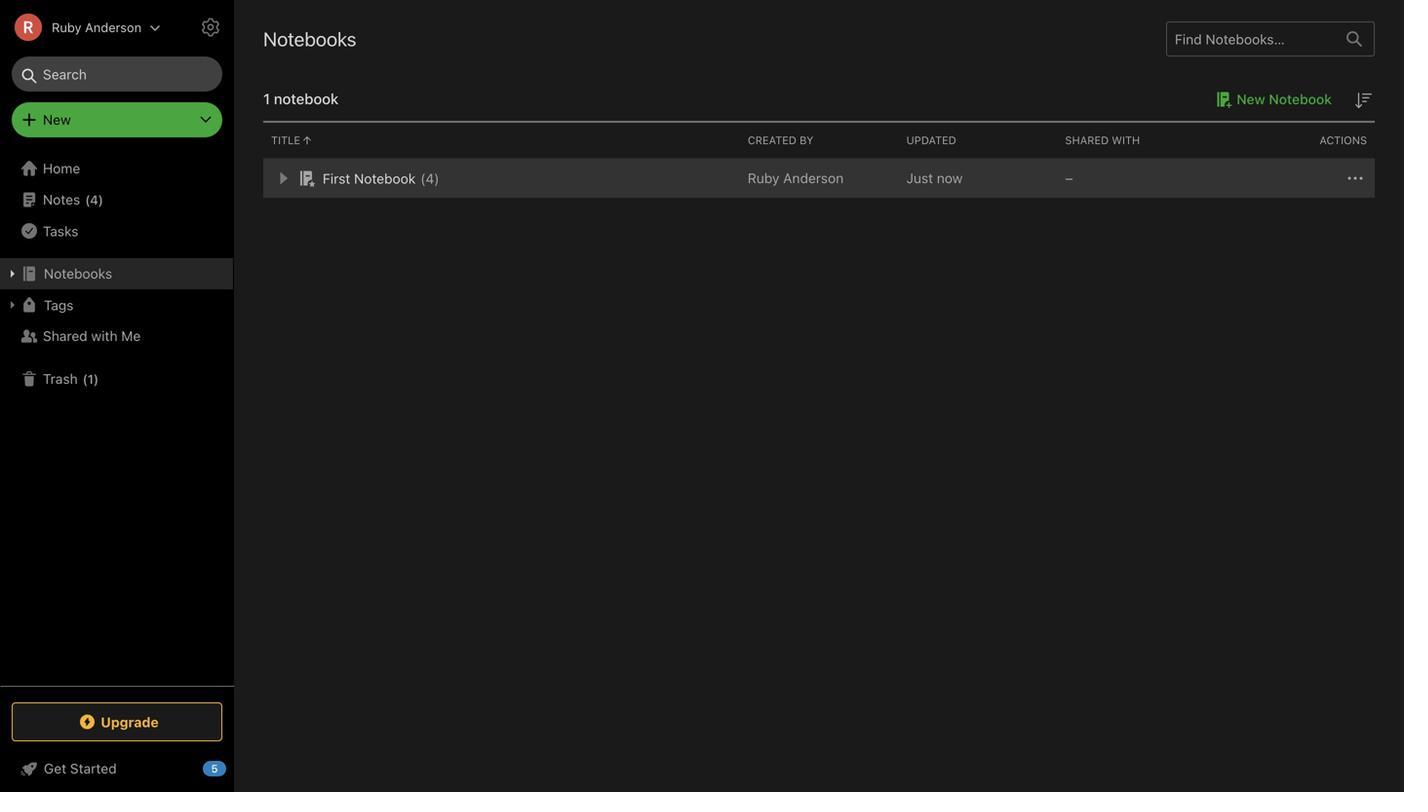 Task type: vqa. For each thing, say whether or not it's contained in the screenshot.
Get Started
yes



Task type: locate. For each thing, give the bounding box(es) containing it.
–
[[1065, 170, 1073, 186]]

notebook right 'first'
[[354, 170, 416, 187]]

0 vertical spatial )
[[434, 170, 439, 187]]

0 horizontal spatial anderson
[[85, 20, 142, 35]]

1 vertical spatial ruby anderson
[[748, 170, 844, 186]]

0 vertical spatial (
[[421, 170, 426, 187]]

row group containing ruby anderson
[[263, 159, 1375, 198]]

0 vertical spatial ruby anderson
[[52, 20, 142, 35]]

0 vertical spatial 1
[[263, 90, 270, 107]]

5
[[211, 763, 218, 776]]

Sort field
[[1352, 88, 1375, 112]]

1 vertical spatial (
[[85, 192, 90, 207]]

home link
[[0, 153, 234, 184]]

notebooks up "notebook"
[[263, 27, 357, 50]]

trash
[[43, 371, 78, 387]]

1 vertical spatial notebook
[[354, 170, 416, 187]]

ruby down the created on the top of the page
[[748, 170, 780, 186]]

get started
[[44, 761, 117, 777]]

new up the home
[[43, 112, 71, 128]]

0 vertical spatial ruby
[[52, 20, 82, 35]]

( inside trash ( 1 )
[[83, 372, 88, 386]]

1 horizontal spatial notebook
[[1269, 91, 1332, 107]]

1
[[263, 90, 270, 107], [88, 372, 94, 386]]

1 horizontal spatial ruby anderson
[[748, 170, 844, 186]]

) down home link
[[98, 192, 103, 207]]

1 vertical spatial 1
[[88, 372, 94, 386]]

1 horizontal spatial ruby
[[748, 170, 780, 186]]

notebook inside row
[[354, 170, 416, 187]]

shared
[[1065, 134, 1109, 147]]

( right the trash
[[83, 372, 88, 386]]

0 vertical spatial notebook
[[1269, 91, 1332, 107]]

0 horizontal spatial notebook
[[354, 170, 416, 187]]

) inside trash ( 1 )
[[94, 372, 99, 386]]

new down find notebooks… text field
[[1237, 91, 1266, 107]]

) inside first notebook row
[[434, 170, 439, 187]]

1 horizontal spatial anderson
[[783, 170, 844, 186]]

None search field
[[25, 57, 209, 92]]

notes ( 4 )
[[43, 192, 103, 208]]

title
[[271, 134, 300, 147]]

started
[[70, 761, 117, 777]]

ruby anderson up search text box
[[52, 20, 142, 35]]

1 horizontal spatial new
[[1237, 91, 1266, 107]]

tags button
[[0, 290, 233, 321]]

notebooks
[[263, 27, 357, 50], [44, 266, 112, 282]]

1 horizontal spatial notebooks
[[263, 27, 357, 50]]

trash ( 1 )
[[43, 371, 99, 387]]

4 down title button
[[426, 170, 434, 187]]

1 vertical spatial 4
[[90, 192, 98, 207]]

1 vertical spatial anderson
[[783, 170, 844, 186]]

4 inside first notebook row
[[426, 170, 434, 187]]

new for new notebook
[[1237, 91, 1266, 107]]

ruby
[[52, 20, 82, 35], [748, 170, 780, 186]]

tasks button
[[0, 216, 233, 247]]

anderson
[[85, 20, 142, 35], [783, 170, 844, 186]]

ruby inside account field
[[52, 20, 82, 35]]

get
[[44, 761, 66, 777]]

by
[[800, 134, 814, 147]]

notebook up actions "button"
[[1269, 91, 1332, 107]]

1 horizontal spatial 4
[[426, 170, 434, 187]]

(
[[421, 170, 426, 187], [85, 192, 90, 207], [83, 372, 88, 386]]

anderson down created by button
[[783, 170, 844, 186]]

just now
[[907, 170, 963, 186]]

0 vertical spatial new
[[1237, 91, 1266, 107]]

notebook for new
[[1269, 91, 1332, 107]]

shared with me
[[43, 328, 141, 344]]

0 horizontal spatial ruby
[[52, 20, 82, 35]]

( right notes
[[85, 192, 90, 207]]

Help and Learning task checklist field
[[0, 754, 234, 785]]

expand notebooks image
[[5, 266, 20, 282]]

new inside new popup button
[[43, 112, 71, 128]]

) down title button
[[434, 170, 439, 187]]

1 vertical spatial notebooks
[[44, 266, 112, 282]]

first notebook row
[[263, 159, 1375, 198]]

notes
[[43, 192, 80, 208]]

1 inside notebooks element
[[263, 90, 270, 107]]

0 horizontal spatial new
[[43, 112, 71, 128]]

( inside notes ( 4 )
[[85, 192, 90, 207]]

notebooks up tags
[[44, 266, 112, 282]]

1 vertical spatial ruby
[[748, 170, 780, 186]]

ruby up search text box
[[52, 20, 82, 35]]

click to collapse image
[[227, 757, 241, 780]]

Search text field
[[25, 57, 209, 92]]

1 right the trash
[[88, 372, 94, 386]]

tree
[[0, 153, 234, 686]]

2 vertical spatial )
[[94, 372, 99, 386]]

1 vertical spatial new
[[43, 112, 71, 128]]

ruby anderson down the by
[[748, 170, 844, 186]]

) inside notes ( 4 )
[[98, 192, 103, 207]]

1 vertical spatial )
[[98, 192, 103, 207]]

( inside first notebook row
[[421, 170, 426, 187]]

0 horizontal spatial ruby anderson
[[52, 20, 142, 35]]

)
[[434, 170, 439, 187], [98, 192, 103, 207], [94, 372, 99, 386]]

upgrade button
[[12, 703, 222, 742]]

0 horizontal spatial 1
[[88, 372, 94, 386]]

4
[[426, 170, 434, 187], [90, 192, 98, 207]]

row group
[[263, 159, 1375, 198]]

updated button
[[899, 123, 1058, 158]]

created by
[[748, 134, 814, 147]]

expand tags image
[[5, 297, 20, 313]]

0 horizontal spatial 4
[[90, 192, 98, 207]]

shared with
[[1065, 134, 1140, 147]]

1 horizontal spatial 1
[[263, 90, 270, 107]]

arrow image
[[268, 163, 298, 194]]

new
[[1237, 91, 1266, 107], [43, 112, 71, 128]]

new notebook
[[1237, 91, 1332, 107]]

0 vertical spatial 4
[[426, 170, 434, 187]]

ruby anderson
[[52, 20, 142, 35], [748, 170, 844, 186]]

created
[[748, 134, 797, 147]]

actions
[[1320, 134, 1367, 147]]

4 right notes
[[90, 192, 98, 207]]

notebook
[[1269, 91, 1332, 107], [354, 170, 416, 187]]

0 vertical spatial notebooks
[[263, 27, 357, 50]]

0 vertical spatial anderson
[[85, 20, 142, 35]]

ruby anderson inside account field
[[52, 20, 142, 35]]

anderson up search text box
[[85, 20, 142, 35]]

new button
[[12, 102, 222, 138]]

) for notes
[[98, 192, 103, 207]]

) right the trash
[[94, 372, 99, 386]]

notebook for first
[[354, 170, 416, 187]]

Find Notebooks… text field
[[1167, 23, 1335, 55]]

shared
[[43, 328, 87, 344]]

new inside new notebook button
[[1237, 91, 1266, 107]]

notebook inside button
[[1269, 91, 1332, 107]]

1 left "notebook"
[[263, 90, 270, 107]]

row group inside notebooks element
[[263, 159, 1375, 198]]

2 vertical spatial (
[[83, 372, 88, 386]]

( right 'first'
[[421, 170, 426, 187]]



Task type: describe. For each thing, give the bounding box(es) containing it.
ruby anderson inside first notebook row
[[748, 170, 844, 186]]

more actions image
[[1344, 167, 1367, 190]]

home
[[43, 160, 80, 177]]

notebooks link
[[0, 258, 233, 290]]

sort options image
[[1352, 89, 1375, 112]]

with
[[91, 328, 118, 344]]

just
[[907, 170, 933, 186]]

shared with button
[[1058, 123, 1216, 158]]

anderson inside first notebook row
[[783, 170, 844, 186]]

now
[[937, 170, 963, 186]]

) for trash
[[94, 372, 99, 386]]

1 notebook
[[263, 90, 339, 107]]

settings image
[[199, 16, 222, 39]]

new for new
[[43, 112, 71, 128]]

notebooks element
[[234, 0, 1404, 793]]

4 inside notes ( 4 )
[[90, 192, 98, 207]]

0 horizontal spatial notebooks
[[44, 266, 112, 282]]

title button
[[263, 123, 740, 158]]

actions button
[[1216, 123, 1375, 158]]

More actions field
[[1344, 167, 1367, 190]]

ruby inside first notebook row
[[748, 170, 780, 186]]

( for notes
[[85, 192, 90, 207]]

me
[[121, 328, 141, 344]]

anderson inside account field
[[85, 20, 142, 35]]

notebook
[[274, 90, 339, 107]]

( for trash
[[83, 372, 88, 386]]

Account field
[[0, 8, 161, 47]]

first notebook ( 4 )
[[323, 170, 439, 187]]

first
[[323, 170, 350, 187]]

created by button
[[740, 123, 899, 158]]

shared with me link
[[0, 321, 233, 352]]

upgrade
[[101, 715, 159, 731]]

tags
[[44, 297, 74, 313]]

with
[[1112, 134, 1140, 147]]

new notebook button
[[1210, 88, 1332, 111]]

tasks
[[43, 223, 78, 239]]

1 inside trash ( 1 )
[[88, 372, 94, 386]]

updated
[[907, 134, 957, 147]]

tree containing home
[[0, 153, 234, 686]]



